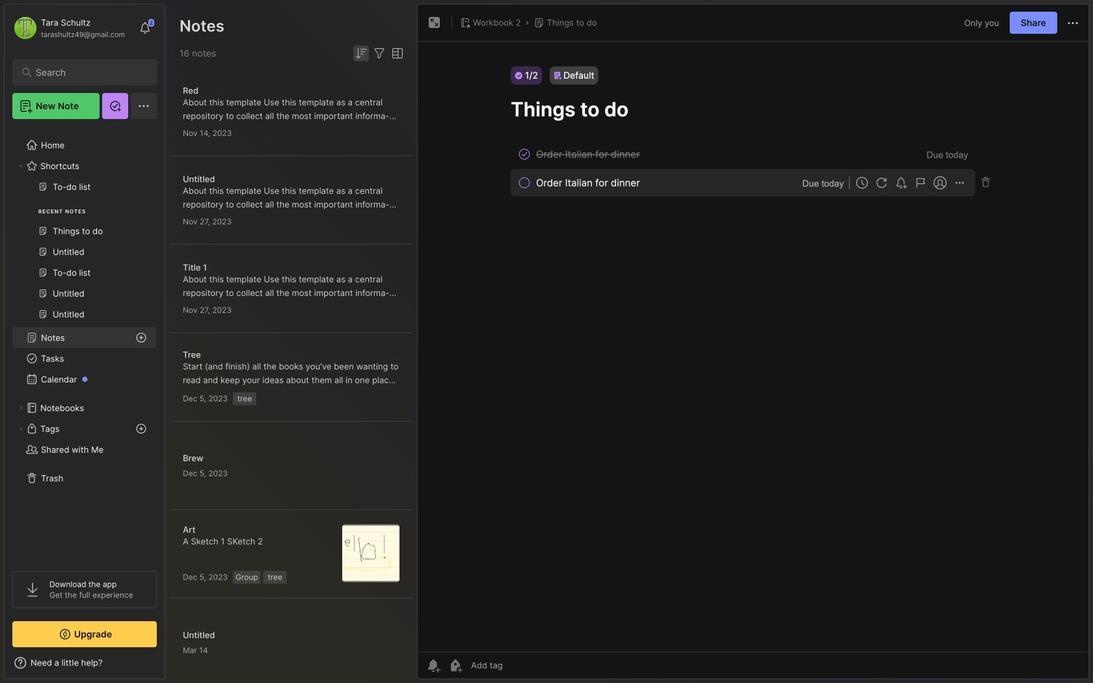 Task type: locate. For each thing, give the bounding box(es) containing it.
thumbnail image
[[342, 525, 400, 582]]

group
[[12, 176, 156, 333]]

expand note image
[[427, 15, 443, 31]]

note window element
[[417, 4, 1089, 683]]

group inside main element
[[12, 176, 156, 333]]

WHAT'S NEW field
[[5, 653, 165, 674]]

Search text field
[[36, 66, 140, 79]]

Add filters field
[[372, 46, 387, 61]]

main element
[[0, 0, 169, 683]]

tree inside main element
[[5, 127, 165, 560]]

tree
[[5, 127, 165, 560]]

more actions image
[[1065, 15, 1081, 31]]

click to collapse image
[[164, 659, 174, 675]]

View options field
[[387, 46, 405, 61]]

Add tag field
[[470, 660, 568, 671]]

None search field
[[36, 64, 140, 80]]



Task type: describe. For each thing, give the bounding box(es) containing it.
Note Editor text field
[[418, 41, 1089, 652]]

Account field
[[12, 15, 125, 41]]

add a reminder image
[[426, 658, 441, 674]]

none search field inside main element
[[36, 64, 140, 80]]

Sort options field
[[353, 46, 369, 61]]

add tag image
[[448, 658, 463, 674]]

expand notebooks image
[[17, 404, 25, 412]]

More actions field
[[1065, 15, 1081, 31]]

add filters image
[[372, 46, 387, 61]]

expand tags image
[[17, 425, 25, 433]]



Task type: vqa. For each thing, say whether or not it's contained in the screenshot.
1st tab list from left
no



